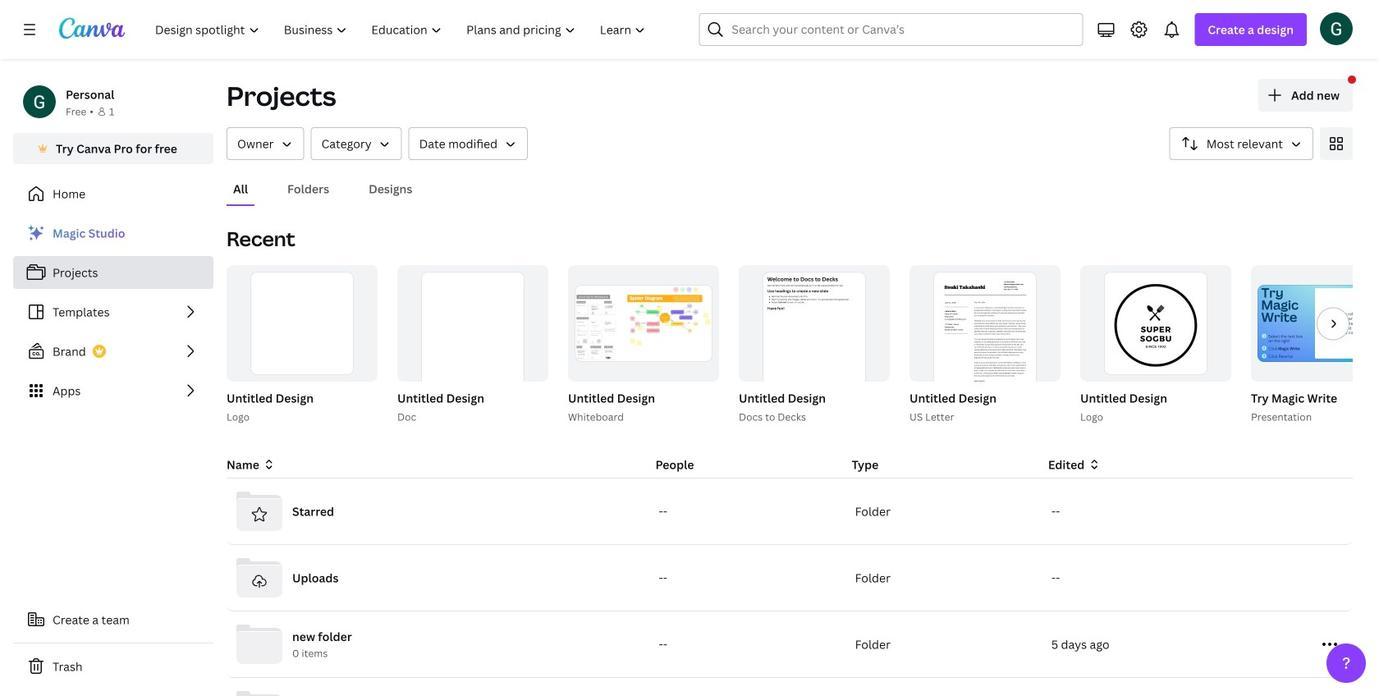 Task type: describe. For each thing, give the bounding box(es) containing it.
1 group from the left
[[223, 265, 378, 425]]

10 group from the left
[[910, 265, 1061, 406]]

greg robinson image
[[1320, 12, 1353, 45]]

Date modified button
[[409, 127, 528, 160]]

Search search field
[[732, 14, 1050, 45]]

13 group from the left
[[1248, 265, 1379, 425]]

9 group from the left
[[906, 265, 1061, 425]]

11 group from the left
[[1077, 265, 1232, 425]]

top level navigation element
[[144, 13, 660, 46]]



Task type: vqa. For each thing, say whether or not it's contained in the screenshot.
Language: English (US) button
no



Task type: locate. For each thing, give the bounding box(es) containing it.
2 group from the left
[[227, 265, 378, 382]]

8 group from the left
[[739, 265, 890, 418]]

5 group from the left
[[565, 265, 719, 425]]

3 group from the left
[[394, 265, 548, 425]]

4 group from the left
[[397, 265, 548, 418]]

6 group from the left
[[568, 265, 719, 382]]

12 group from the left
[[1080, 265, 1232, 382]]

group
[[223, 265, 378, 425], [227, 265, 378, 382], [394, 265, 548, 425], [397, 265, 548, 418], [565, 265, 719, 425], [568, 265, 719, 382], [736, 265, 890, 425], [739, 265, 890, 418], [906, 265, 1061, 425], [910, 265, 1061, 406], [1077, 265, 1232, 425], [1080, 265, 1232, 382], [1248, 265, 1379, 425], [1251, 265, 1379, 382]]

Owner button
[[227, 127, 304, 160]]

list
[[13, 217, 213, 407]]

None search field
[[699, 13, 1083, 46]]

7 group from the left
[[736, 265, 890, 425]]

Category button
[[311, 127, 402, 160]]

Sort by button
[[1170, 127, 1314, 160]]

14 group from the left
[[1251, 265, 1379, 382]]



